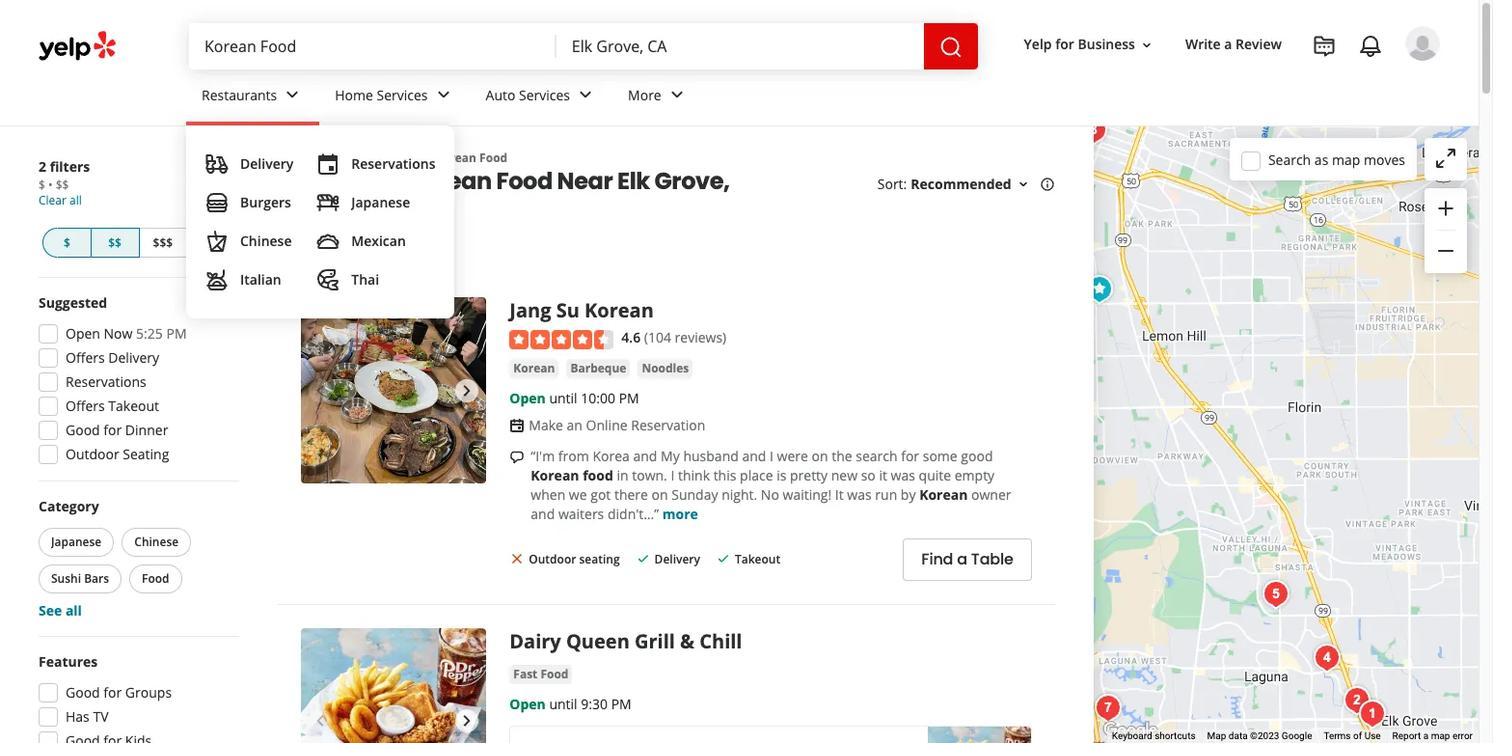Task type: describe. For each thing, give the bounding box(es) containing it.
korean inside "i'm from korea and my husband and i were on the search for some good korean food
[[531, 466, 580, 484]]

0 vertical spatial takeout
[[108, 397, 159, 415]]

group containing features
[[33, 652, 239, 743]]

16 speech v2 image
[[510, 449, 525, 465]]

delivery link
[[198, 145, 301, 183]]

0 vertical spatial pm
[[166, 324, 187, 343]]

chinese link
[[198, 222, 301, 261]]

moves
[[1365, 150, 1406, 168]]

projects image
[[1313, 35, 1337, 58]]

reviews)
[[675, 329, 727, 347]]

0 horizontal spatial reservations
[[66, 373, 146, 391]]

bonchon image
[[1309, 638, 1348, 677]]

data
[[1229, 731, 1248, 741]]

fast food
[[514, 666, 569, 682]]

reservations link
[[309, 145, 443, 183]]

report
[[1393, 731, 1422, 741]]

recommended
[[911, 175, 1012, 193]]

outdoor for outdoor seating
[[66, 445, 119, 463]]

there
[[615, 485, 648, 504]]

in
[[617, 466, 629, 484]]

place
[[740, 466, 774, 484]]

5:25
[[136, 324, 163, 343]]

open until 10:00 pm
[[510, 389, 640, 407]]

more
[[663, 505, 699, 523]]

fast
[[514, 666, 538, 682]]

noodles link
[[638, 359, 693, 378]]

yelp link
[[278, 150, 303, 166]]

auto services link
[[471, 69, 613, 125]]

write a review link
[[1178, 27, 1290, 62]]

chill
[[700, 628, 743, 654]]

for for business
[[1056, 35, 1075, 54]]

recommended button
[[911, 175, 1031, 193]]

find a table
[[922, 548, 1014, 571]]

gangnam ave 2go image
[[1339, 681, 1377, 719]]

jang su korean image
[[301, 298, 487, 483]]

queen
[[566, 628, 630, 654]]

for inside "i'm from korea and my husband and i were on the search for some good korean food
[[902, 447, 920, 465]]

noodles
[[642, 360, 689, 376]]

16 chevron right v2 image
[[412, 150, 427, 166]]

map for error
[[1432, 731, 1451, 741]]

user actions element
[[1009, 24, 1468, 143]]

good for good for groups
[[66, 683, 100, 702]]

outdoor for outdoor seating
[[529, 551, 577, 568]]

"i'm from korea and my husband and i were on the search for some good korean food
[[531, 447, 994, 484]]

map for moves
[[1333, 150, 1361, 168]]

a for write
[[1225, 35, 1233, 54]]

when
[[531, 485, 566, 504]]

outdoor seating
[[529, 551, 620, 568]]

we
[[569, 485, 587, 504]]

owner
[[972, 485, 1012, 504]]

pine tree house image
[[1431, 134, 1469, 172]]

notifications image
[[1360, 35, 1383, 58]]

4.6 (104 reviews)
[[622, 329, 727, 347]]

reservation
[[631, 416, 706, 434]]

pm for jang
[[619, 389, 640, 407]]

slideshow element for jang su korean
[[301, 298, 487, 483]]

more
[[628, 86, 662, 104]]

group containing suggested
[[33, 293, 239, 470]]

1 horizontal spatial and
[[634, 447, 658, 465]]

0 horizontal spatial restaurants link
[[186, 69, 320, 125]]

0 vertical spatial dairy queen grill & chill image
[[1081, 270, 1120, 308]]

2 horizontal spatial and
[[743, 447, 767, 465]]

groups
[[125, 683, 172, 702]]

menu inside business categories element
[[186, 125, 455, 318]]

burgers
[[240, 193, 291, 211]]

it
[[880, 466, 888, 484]]

make an online reservation
[[529, 416, 706, 434]]

see all
[[39, 601, 82, 620]]

filters
[[50, 157, 90, 176]]

search
[[856, 447, 898, 465]]

noah l. image
[[1406, 26, 1441, 61]]

find a table link
[[904, 538, 1032, 581]]

auto
[[486, 86, 516, 104]]

is
[[777, 466, 787, 484]]

open inside "group"
[[66, 324, 100, 343]]

features
[[39, 652, 98, 671]]

24 reservations v2 image
[[317, 152, 340, 176]]

see all button
[[39, 601, 82, 620]]

16 chevron down v2 image for yelp for business
[[1140, 37, 1155, 53]]

on inside "i'm from korea and my husband and i were on the search for some good korean food
[[812, 447, 829, 465]]

4.6
[[622, 329, 641, 347]]

outdoor seating
[[66, 445, 169, 463]]

"i'm
[[531, 447, 555, 465]]

$ button
[[42, 228, 91, 258]]

use
[[1365, 731, 1382, 741]]

offers for offers takeout
[[66, 397, 105, 415]]

korean food link
[[435, 150, 508, 166]]

$ inside $ button
[[64, 235, 70, 251]]

keyboard shortcuts
[[1113, 731, 1196, 741]]

food inside button
[[142, 570, 169, 587]]

24 italian v2 image
[[206, 268, 229, 291]]

su
[[556, 298, 580, 324]]

elk
[[618, 165, 650, 197]]

a for report
[[1424, 731, 1429, 741]]

$$$$
[[198, 235, 224, 251]]

$$ inside 2 filters $ • $$ clear all
[[56, 177, 69, 193]]

&
[[680, 628, 695, 654]]

sushi bars button
[[39, 565, 122, 594]]

write a review
[[1186, 35, 1283, 54]]

16 reservation v2 image
[[510, 418, 525, 433]]

group containing category
[[35, 497, 239, 621]]

top
[[278, 165, 321, 197]]

previous image
[[309, 379, 332, 402]]

1 vertical spatial all
[[66, 601, 82, 620]]

bars
[[84, 570, 109, 587]]

business
[[1078, 35, 1136, 54]]

has tv
[[66, 707, 109, 726]]

yelp for yelp link
[[278, 150, 303, 166]]

24 chevron down v2 image for auto services
[[574, 83, 597, 107]]

food button
[[129, 565, 182, 594]]

search as map moves
[[1269, 150, 1406, 168]]

1 vertical spatial restaurants link
[[334, 150, 404, 166]]

expand map image
[[1435, 147, 1458, 170]]

and inside the owner and waiters didn't…"
[[531, 505, 555, 523]]

food inside "button"
[[541, 666, 569, 682]]

all inside 2 filters $ • $$ clear all
[[70, 192, 82, 208]]

©2023
[[1251, 731, 1280, 741]]

chinese inside button
[[134, 534, 179, 550]]

chinese inside "link"
[[240, 232, 292, 250]]

24 chevron down v2 image for home services
[[432, 83, 455, 107]]

map
[[1208, 731, 1227, 741]]

4.6 star rating image
[[510, 330, 614, 349]]

review
[[1236, 35, 1283, 54]]

sushi
[[51, 570, 81, 587]]

on inside in town. i think this place is pretty new so it was quite empty when we got there on sunday night. no waiting! it was run by
[[652, 485, 668, 504]]

so
[[862, 466, 876, 484]]

until for su
[[550, 389, 578, 407]]

none field the find
[[205, 36, 541, 57]]

services for home services
[[377, 86, 428, 104]]

$$$$ button
[[187, 228, 235, 258]]

map region
[[902, 0, 1494, 743]]

2 filters $ • $$ clear all
[[39, 157, 90, 208]]

of
[[1354, 731, 1363, 741]]

waiting!
[[783, 485, 832, 504]]

barbeque
[[571, 360, 627, 376]]

9:30
[[581, 695, 608, 713]]

shortcuts
[[1155, 731, 1196, 741]]

new
[[832, 466, 858, 484]]

keyboard
[[1113, 731, 1153, 741]]

0 horizontal spatial delivery
[[108, 348, 159, 367]]

see
[[39, 601, 62, 620]]



Task type: locate. For each thing, give the bounding box(es) containing it.
zoom out image
[[1435, 240, 1458, 263]]

japanese inside button
[[51, 534, 102, 550]]

24 chevron down v2 image left the auto
[[432, 83, 455, 107]]

1 vertical spatial reservations
[[66, 373, 146, 391]]

until left 9:30
[[550, 695, 578, 713]]

0 vertical spatial map
[[1333, 150, 1361, 168]]

report a map error link
[[1393, 731, 1474, 741]]

all right clear
[[70, 192, 82, 208]]

0 vertical spatial yelp
[[1025, 35, 1052, 54]]

10:00
[[581, 389, 616, 407]]

2 vertical spatial pm
[[612, 695, 632, 713]]

and up the "place"
[[743, 447, 767, 465]]

korean button
[[510, 359, 559, 378]]

for
[[1056, 35, 1075, 54], [104, 421, 122, 439], [902, 447, 920, 465], [104, 683, 122, 702]]

1 vertical spatial slideshow element
[[301, 628, 487, 743]]

1 vertical spatial open
[[510, 389, 546, 407]]

open for jang su korean
[[510, 389, 546, 407]]

1 vertical spatial until
[[550, 695, 578, 713]]

1 vertical spatial was
[[848, 485, 872, 504]]

for for groups
[[104, 683, 122, 702]]

24 chinese v2 image
[[206, 230, 229, 253]]

hankook tofu house image
[[1474, 106, 1494, 144]]

korean down quite
[[920, 485, 968, 504]]

map data ©2023 google
[[1208, 731, 1313, 741]]

yelp left 16 chevron right v2 icon
[[278, 150, 303, 166]]

1 vertical spatial offers
[[66, 397, 105, 415]]

offers up good for dinner
[[66, 397, 105, 415]]

$$ right $ button
[[108, 235, 122, 251]]

1 horizontal spatial none field
[[572, 36, 909, 57]]

japanese button
[[39, 528, 114, 557]]

food down chinese button
[[142, 570, 169, 587]]

open for dairy queen grill & chill
[[510, 695, 546, 713]]

1 vertical spatial $$
[[108, 235, 122, 251]]

japanese inside menu
[[352, 193, 410, 211]]

0 horizontal spatial on
[[652, 485, 668, 504]]

and up town.
[[634, 447, 658, 465]]

2 vertical spatial open
[[510, 695, 546, 713]]

delivery for 24 delivery v2 icon
[[240, 154, 294, 173]]

dairy queen grill & chill link
[[510, 628, 743, 654]]

keyboard shortcuts button
[[1113, 730, 1196, 743]]

yelp inside button
[[1025, 35, 1052, 54]]

0 vertical spatial a
[[1225, 35, 1233, 54]]

16 chevron down v2 image right business
[[1140, 37, 1155, 53]]

offers for offers delivery
[[66, 348, 105, 367]]

1 horizontal spatial japanese
[[352, 193, 410, 211]]

by
[[901, 485, 916, 504]]

pm up make an online reservation
[[619, 389, 640, 407]]

italian
[[240, 270, 282, 289]]

for for dinner
[[104, 421, 122, 439]]

1 horizontal spatial $
[[64, 235, 70, 251]]

0 horizontal spatial dairy queen grill & chill image
[[301, 628, 487, 743]]

0 horizontal spatial 24 chevron down v2 image
[[281, 83, 304, 107]]

search image
[[940, 35, 963, 58]]

was right it at right bottom
[[848, 485, 872, 504]]

group
[[1425, 188, 1468, 273], [33, 293, 239, 470], [35, 497, 239, 621], [33, 652, 239, 743]]

my
[[661, 447, 680, 465]]

1 horizontal spatial 24 chevron down v2 image
[[432, 83, 455, 107]]

$ down clear all link
[[64, 235, 70, 251]]

yelp
[[1025, 35, 1052, 54], [278, 150, 303, 166]]

oz korean bbq - elk grove image
[[1090, 689, 1128, 727]]

korean right best
[[408, 165, 492, 197]]

dairy queen grill & chill image
[[1081, 270, 1120, 308], [301, 628, 487, 743]]

$$$ button
[[139, 228, 187, 258]]

services right the auto
[[519, 86, 570, 104]]

delivery right 16 checkmark v2 icon at the bottom left of page
[[655, 551, 701, 568]]

delivery for 16 checkmark v2 icon at the bottom left of page
[[655, 551, 701, 568]]

previous image
[[309, 709, 332, 732]]

a right find
[[958, 548, 968, 571]]

report a map error
[[1393, 731, 1474, 741]]

$$$
[[153, 235, 173, 251]]

1 vertical spatial chinese
[[134, 534, 179, 550]]

table
[[972, 548, 1014, 571]]

until for queen
[[550, 695, 578, 713]]

none field near
[[572, 36, 909, 57]]

0 vertical spatial $
[[39, 177, 45, 193]]

16 chevron down v2 image for recommended
[[1016, 177, 1031, 192]]

Near text field
[[572, 36, 909, 57]]

3 24 chevron down v2 image from the left
[[574, 83, 597, 107]]

restaurants
[[202, 86, 277, 104], [334, 150, 404, 166]]

delivery up burgers
[[240, 154, 294, 173]]

16 chevron down v2 image left 16 info v2 icon
[[1016, 177, 1031, 192]]

clear
[[39, 192, 67, 208]]

owner and waiters didn't…"
[[531, 485, 1012, 523]]

good
[[66, 421, 100, 439], [66, 683, 100, 702]]

map left 'error'
[[1432, 731, 1451, 741]]

korean right 16 chevron right v2 image
[[435, 150, 477, 166]]

business categories element
[[186, 69, 1441, 318]]

1 until from the top
[[550, 389, 578, 407]]

0 vertical spatial japanese
[[352, 193, 410, 211]]

korean
[[435, 150, 477, 166], [408, 165, 492, 197], [585, 298, 654, 324], [514, 360, 555, 376], [531, 466, 580, 484], [920, 485, 968, 504]]

0 horizontal spatial outdoor
[[66, 445, 119, 463]]

24 chevron down v2 image inside restaurants link
[[281, 83, 304, 107]]

2 services from the left
[[519, 86, 570, 104]]

None field
[[205, 36, 541, 57], [572, 36, 909, 57]]

16 chevron down v2 image inside recommended dropdown button
[[1016, 177, 1031, 192]]

and down when
[[531, 505, 555, 523]]

1 horizontal spatial chinese
[[240, 232, 292, 250]]

1 vertical spatial on
[[652, 485, 668, 504]]

didn't…"
[[608, 505, 659, 523]]

0 horizontal spatial and
[[531, 505, 555, 523]]

0 vertical spatial offers
[[66, 348, 105, 367]]

jang su korean
[[510, 298, 654, 324]]

all
[[70, 192, 82, 208], [66, 601, 82, 620]]

1 horizontal spatial map
[[1432, 731, 1451, 741]]

i down the my
[[671, 466, 675, 484]]

for inside yelp for business button
[[1056, 35, 1075, 54]]

i inside "i'm from korea and my husband and i were on the search for some good korean food
[[770, 447, 774, 465]]

were
[[777, 447, 809, 465]]

1 none field from the left
[[205, 36, 541, 57]]

slideshow element
[[301, 298, 487, 483], [301, 628, 487, 743]]

an
[[567, 416, 583, 434]]

next image
[[456, 379, 479, 402]]

slideshow element for dairy queen grill & chill
[[301, 628, 487, 743]]

0 horizontal spatial 16 chevron down v2 image
[[1016, 177, 1031, 192]]

reservations up japanese link at the top of the page
[[352, 154, 436, 173]]

24 chevron down v2 image inside home services link
[[432, 83, 455, 107]]

16 info v2 image
[[1040, 177, 1055, 192]]

for down offers takeout
[[104, 421, 122, 439]]

0 vertical spatial restaurants link
[[186, 69, 320, 125]]

jang su korean link
[[510, 298, 654, 324]]

online
[[586, 416, 628, 434]]

1 horizontal spatial 16 chevron down v2 image
[[1140, 37, 1155, 53]]

restaurants link up japanese link at the top of the page
[[334, 150, 404, 166]]

some
[[923, 447, 958, 465]]

food
[[583, 466, 614, 484]]

$$ button
[[91, 228, 139, 258]]

until up an
[[550, 389, 578, 407]]

pm right 9:30
[[612, 695, 632, 713]]

1 vertical spatial $
[[64, 235, 70, 251]]

dairy queen grill & chill
[[510, 628, 743, 654]]

i
[[770, 447, 774, 465], [671, 466, 675, 484]]

a inside find a table link
[[958, 548, 968, 571]]

until
[[550, 389, 578, 407], [550, 695, 578, 713]]

services right home
[[377, 86, 428, 104]]

0 horizontal spatial was
[[848, 485, 872, 504]]

reservations up offers takeout
[[66, 373, 146, 391]]

food right fast
[[541, 666, 569, 682]]

24 chevron down v2 image inside auto services link
[[574, 83, 597, 107]]

2 slideshow element from the top
[[301, 628, 487, 743]]

jang goon sushi & korean bbq image
[[1354, 694, 1393, 733]]

on left the
[[812, 447, 829, 465]]

0 horizontal spatial none field
[[205, 36, 541, 57]]

near
[[557, 165, 613, 197]]

0 vertical spatial on
[[812, 447, 829, 465]]

night.
[[722, 485, 758, 504]]

0 vertical spatial until
[[550, 389, 578, 407]]

1 horizontal spatial reservations
[[352, 154, 436, 173]]

chinese up food button at the bottom of page
[[134, 534, 179, 550]]

0 vertical spatial slideshow element
[[301, 298, 487, 483]]

24 sushi v2 image
[[317, 191, 340, 214]]

2 none field from the left
[[572, 36, 909, 57]]

restaurants link up delivery link
[[186, 69, 320, 125]]

16 chevron down v2 image
[[1140, 37, 1155, 53], [1016, 177, 1031, 192]]

1 good from the top
[[66, 421, 100, 439]]

results
[[365, 244, 421, 266]]

$$ right •
[[56, 177, 69, 193]]

korean down 4.6 star rating image
[[514, 360, 555, 376]]

takeout up dinner
[[108, 397, 159, 415]]

was right it
[[891, 466, 916, 484]]

korean up 4.6
[[585, 298, 654, 324]]

open down suggested
[[66, 324, 100, 343]]

1 vertical spatial pm
[[619, 389, 640, 407]]

1 horizontal spatial restaurants link
[[334, 150, 404, 166]]

2 vertical spatial delivery
[[655, 551, 701, 568]]

none field up 24 chevron down v2 icon
[[572, 36, 909, 57]]

a right 'write'
[[1225, 35, 1233, 54]]

reservations inside menu
[[352, 154, 436, 173]]

1 services from the left
[[377, 86, 428, 104]]

1 horizontal spatial services
[[519, 86, 570, 104]]

2 until from the top
[[550, 695, 578, 713]]

zoom in image
[[1435, 197, 1458, 220]]

fast food button
[[510, 665, 573, 684]]

1 vertical spatial good
[[66, 683, 100, 702]]

2 vertical spatial a
[[1424, 731, 1429, 741]]

16 checkmark v2 image
[[636, 551, 651, 566]]

16 chevron right v2 image
[[311, 150, 326, 166]]

on down town.
[[652, 485, 668, 504]]

0 vertical spatial $$
[[56, 177, 69, 193]]

1 vertical spatial a
[[958, 548, 968, 571]]

0 vertical spatial chinese
[[240, 232, 292, 250]]

0 vertical spatial good
[[66, 421, 100, 439]]

None search field
[[189, 23, 982, 69]]

chinese
[[240, 232, 292, 250], [134, 534, 179, 550]]

•
[[48, 177, 53, 193]]

korean inside top 10 best korean food near elk grove, california
[[408, 165, 492, 197]]

as
[[1315, 150, 1329, 168]]

offers down now
[[66, 348, 105, 367]]

1 horizontal spatial on
[[812, 447, 829, 465]]

1 horizontal spatial delivery
[[240, 154, 294, 173]]

food left near
[[497, 165, 553, 197]]

korean inside button
[[514, 360, 555, 376]]

food down the auto
[[480, 150, 508, 166]]

takeout right 16 checkmark v2 image
[[735, 551, 781, 568]]

0 horizontal spatial $
[[39, 177, 45, 193]]

1 horizontal spatial restaurants
[[334, 150, 404, 166]]

chinese down burgers
[[240, 232, 292, 250]]

2 offers from the top
[[66, 397, 105, 415]]

0 vertical spatial 16 chevron down v2 image
[[1140, 37, 1155, 53]]

good for good for dinner
[[66, 421, 100, 439]]

1 slideshow element from the top
[[301, 298, 487, 483]]

0 horizontal spatial restaurants
[[202, 86, 277, 104]]

0 horizontal spatial japanese
[[51, 534, 102, 550]]

google image
[[1099, 718, 1163, 743]]

open up 16 reservation v2 icon
[[510, 389, 546, 407]]

yelp for business button
[[1017, 27, 1163, 62]]

24 chevron down v2 image right the auto services
[[574, 83, 597, 107]]

24 thai v2 image
[[317, 268, 340, 291]]

in town. i think this place is pretty new so it was quite empty when we got there on sunday night. no waiting! it was run by
[[531, 466, 995, 504]]

more link
[[613, 69, 704, 125]]

0 horizontal spatial chinese
[[134, 534, 179, 550]]

2 horizontal spatial a
[[1424, 731, 1429, 741]]

got
[[591, 485, 611, 504]]

open down fast
[[510, 695, 546, 713]]

0 vertical spatial outdoor
[[66, 445, 119, 463]]

it
[[836, 485, 844, 504]]

offers takeout
[[66, 397, 159, 415]]

google
[[1282, 731, 1313, 741]]

restaurants up japanese link at the top of the page
[[334, 150, 404, 166]]

japanese
[[352, 193, 410, 211], [51, 534, 102, 550]]

yelp left business
[[1025, 35, 1052, 54]]

2 good from the top
[[66, 683, 100, 702]]

good down offers takeout
[[66, 421, 100, 439]]

24 delivery v2 image
[[206, 152, 229, 176]]

sunday
[[672, 485, 719, 504]]

0 vertical spatial reservations
[[352, 154, 436, 173]]

delivery down open now 5:25 pm
[[108, 348, 159, 367]]

1 horizontal spatial dairy queen grill & chill image
[[1081, 270, 1120, 308]]

0 vertical spatial i
[[770, 447, 774, 465]]

24 chevron down v2 image left home
[[281, 83, 304, 107]]

on
[[812, 447, 829, 465], [652, 485, 668, 504]]

24 chevron down v2 image
[[281, 83, 304, 107], [432, 83, 455, 107], [574, 83, 597, 107]]

pm right 5:25
[[166, 324, 187, 343]]

town.
[[632, 466, 668, 484]]

24 mexican v2 image
[[317, 230, 340, 253]]

$$
[[56, 177, 69, 193], [108, 235, 122, 251]]

menu containing delivery
[[186, 125, 455, 318]]

2 horizontal spatial delivery
[[655, 551, 701, 568]]

for up tv
[[104, 683, 122, 702]]

none field up home services
[[205, 36, 541, 57]]

menu
[[186, 125, 455, 318]]

search
[[1269, 150, 1312, 168]]

$$ inside button
[[108, 235, 122, 251]]

quite
[[919, 466, 952, 484]]

map right as at the top of page
[[1333, 150, 1361, 168]]

1 vertical spatial restaurants
[[334, 150, 404, 166]]

24 burgers v2 image
[[206, 191, 229, 214]]

grove,
[[655, 165, 730, 197]]

all right see
[[66, 601, 82, 620]]

Find text field
[[205, 36, 541, 57]]

barbeque button
[[567, 359, 631, 378]]

pm for dairy
[[612, 695, 632, 713]]

1 horizontal spatial a
[[1225, 35, 1233, 54]]

1 vertical spatial i
[[671, 466, 675, 484]]

1 horizontal spatial outdoor
[[529, 551, 577, 568]]

a inside write a review link
[[1225, 35, 1233, 54]]

0 horizontal spatial takeout
[[108, 397, 159, 415]]

japanese down category
[[51, 534, 102, 550]]

0 horizontal spatial a
[[958, 548, 968, 571]]

restaurants inside business categories element
[[202, 86, 277, 104]]

24 chevron down v2 image
[[666, 83, 689, 107]]

1 24 chevron down v2 image from the left
[[281, 83, 304, 107]]

2 24 chevron down v2 image from the left
[[432, 83, 455, 107]]

0 horizontal spatial i
[[671, 466, 675, 484]]

$ left •
[[39, 177, 45, 193]]

food inside top 10 best korean food near elk grove, california
[[497, 165, 553, 197]]

$ inside 2 filters $ • $$ clear all
[[39, 177, 45, 193]]

clear all link
[[39, 192, 82, 208]]

pocha house image
[[1075, 111, 1114, 149]]

a for find
[[958, 548, 968, 571]]

services for auto services
[[519, 86, 570, 104]]

japanese down reservations link
[[352, 193, 410, 211]]

0 vertical spatial was
[[891, 466, 916, 484]]

1 vertical spatial outdoor
[[529, 551, 577, 568]]

1 horizontal spatial $$
[[108, 235, 122, 251]]

mexican
[[352, 232, 406, 250]]

1 vertical spatial delivery
[[108, 348, 159, 367]]

yelp for yelp for business
[[1025, 35, 1052, 54]]

16 close v2 image
[[510, 551, 525, 566]]

the
[[832, 447, 853, 465]]

seating
[[580, 551, 620, 568]]

1 vertical spatial takeout
[[735, 551, 781, 568]]

0 vertical spatial open
[[66, 324, 100, 343]]

1 vertical spatial map
[[1432, 731, 1451, 741]]

0 vertical spatial all
[[70, 192, 82, 208]]

top 10 best korean food near elk grove, california
[[278, 165, 730, 228]]

this
[[714, 466, 737, 484]]

restaurants link
[[186, 69, 320, 125], [334, 150, 404, 166]]

1 vertical spatial yelp
[[278, 150, 303, 166]]

restaurants up delivery link
[[202, 86, 277, 104]]

next image
[[456, 709, 479, 732]]

yd togo korean bbq image
[[1258, 575, 1296, 613]]

1 horizontal spatial i
[[770, 447, 774, 465]]

home
[[335, 86, 373, 104]]

sponsored
[[278, 244, 361, 266]]

1 vertical spatial 16 chevron down v2 image
[[1016, 177, 1031, 192]]

0 vertical spatial delivery
[[240, 154, 294, 173]]

1 offers from the top
[[66, 348, 105, 367]]

1 horizontal spatial was
[[891, 466, 916, 484]]

16 chevron down v2 image inside yelp for business button
[[1140, 37, 1155, 53]]

0 horizontal spatial yelp
[[278, 150, 303, 166]]

grill
[[635, 628, 675, 654]]

mexican link
[[309, 222, 443, 261]]

2 horizontal spatial 24 chevron down v2 image
[[574, 83, 597, 107]]

1 vertical spatial japanese
[[51, 534, 102, 550]]

yelp for business
[[1025, 35, 1136, 54]]

0 horizontal spatial map
[[1333, 150, 1361, 168]]

1 horizontal spatial yelp
[[1025, 35, 1052, 54]]

a right report
[[1424, 731, 1429, 741]]

for left business
[[1056, 35, 1075, 54]]

delivery inside menu
[[240, 154, 294, 173]]

outdoor down good for dinner
[[66, 445, 119, 463]]

reservations
[[352, 154, 436, 173], [66, 373, 146, 391]]

1 vertical spatial dairy queen grill & chill image
[[301, 628, 487, 743]]

24 chevron down v2 image for restaurants
[[281, 83, 304, 107]]

0 vertical spatial restaurants
[[202, 86, 277, 104]]

home services
[[335, 86, 428, 104]]

i inside in town. i think this place is pretty new so it was quite empty when we got there on sunday night. no waiting! it was run by
[[671, 466, 675, 484]]

i left were
[[770, 447, 774, 465]]

for left some
[[902, 447, 920, 465]]

16 checkmark v2 image
[[716, 551, 731, 566]]

korean up when
[[531, 466, 580, 484]]

10
[[325, 165, 349, 197]]

outdoor right 16 close v2 icon
[[529, 551, 577, 568]]

1 horizontal spatial takeout
[[735, 551, 781, 568]]

terms
[[1325, 731, 1352, 741]]

make
[[529, 416, 564, 434]]

good up has tv
[[66, 683, 100, 702]]



Task type: vqa. For each thing, say whether or not it's contained in the screenshot.
the leftmost the Underground Fitness
no



